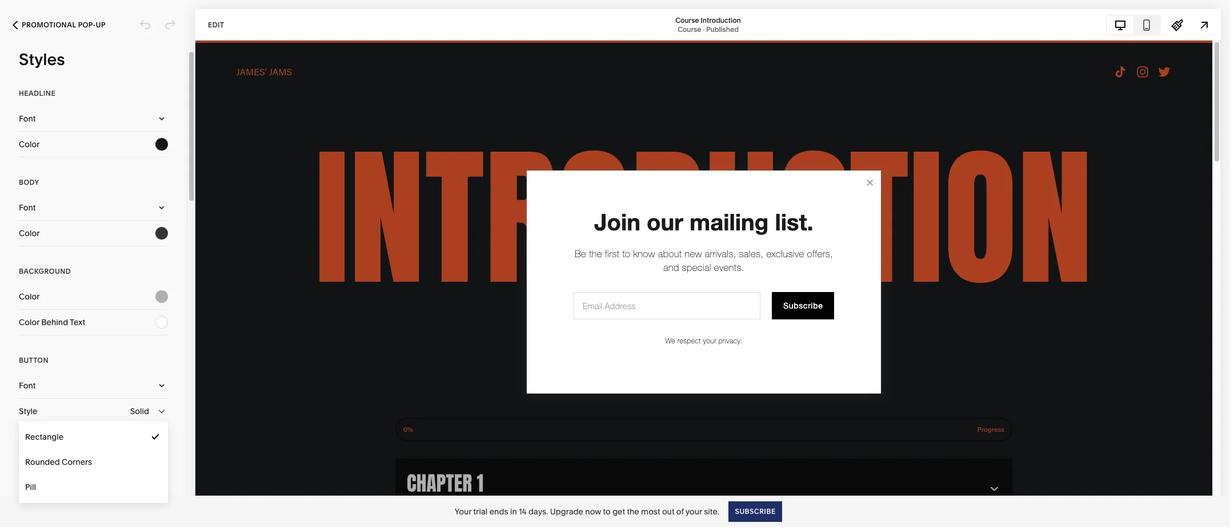 Task type: locate. For each thing, give the bounding box(es) containing it.
color up pill
[[19, 458, 40, 468]]

your
[[685, 507, 702, 517]]

Shape field
[[19, 425, 168, 450]]

0 horizontal spatial text
[[19, 484, 34, 494]]

course left the 'introduction'
[[675, 16, 699, 24]]

rounded
[[25, 458, 60, 468]]

trial
[[473, 507, 488, 517]]

font down button
[[19, 381, 36, 391]]

color
[[19, 139, 40, 150], [19, 229, 40, 239], [19, 292, 40, 302], [19, 318, 39, 328], [19, 458, 40, 468], [36, 484, 57, 494]]

text down rounded on the left of the page
[[19, 484, 34, 494]]

styles
[[19, 50, 65, 69]]

1 vertical spatial font button
[[19, 195, 168, 221]]

your
[[455, 507, 471, 517]]

3 color button from the top
[[19, 285, 168, 310]]

now
[[585, 507, 601, 517]]

ends
[[489, 507, 508, 517]]

in
[[510, 507, 517, 517]]

button
[[19, 357, 49, 365]]

background
[[19, 267, 71, 276]]

days.
[[528, 507, 548, 517]]

2 font button from the top
[[19, 195, 168, 221]]

1 vertical spatial font
[[19, 203, 36, 213]]

font down headline at the left of the page
[[19, 114, 36, 124]]

edit
[[208, 20, 224, 29]]

to
[[603, 507, 611, 517]]

font button for headline
[[19, 106, 168, 131]]

upgrade
[[550, 507, 583, 517]]

body
[[19, 178, 39, 187]]

font for body
[[19, 203, 36, 213]]

list box
[[19, 425, 168, 500]]

text
[[70, 318, 85, 328], [19, 484, 34, 494]]

3 font button from the top
[[19, 374, 168, 399]]

tab list
[[1107, 16, 1160, 34]]

get
[[613, 507, 625, 517]]

text color
[[19, 484, 57, 494]]

·
[[703, 25, 705, 33]]

text inside text color button
[[19, 484, 34, 494]]

behind
[[41, 318, 68, 328]]

corners
[[62, 458, 92, 468]]

color button
[[19, 132, 168, 157], [19, 221, 168, 246], [19, 285, 168, 310], [19, 451, 168, 476]]

pop-
[[78, 21, 96, 29]]

headline
[[19, 89, 56, 98]]

1 font button from the top
[[19, 106, 168, 131]]

2 vertical spatial font
[[19, 381, 36, 391]]

font
[[19, 114, 36, 124], [19, 203, 36, 213], [19, 381, 36, 391]]

2 vertical spatial font button
[[19, 374, 168, 399]]

3 font from the top
[[19, 381, 36, 391]]

4 color button from the top
[[19, 451, 168, 476]]

course
[[675, 16, 699, 24], [678, 25, 701, 33]]

1 font from the top
[[19, 114, 36, 124]]

font for button
[[19, 381, 36, 391]]

most
[[641, 507, 660, 517]]

color up the body
[[19, 139, 40, 150]]

font button for button
[[19, 374, 168, 399]]

course left ·
[[678, 25, 701, 33]]

1 horizontal spatial text
[[70, 318, 85, 328]]

0 vertical spatial font button
[[19, 106, 168, 131]]

0 vertical spatial text
[[70, 318, 85, 328]]

text inside color behind text button
[[70, 318, 85, 328]]

0 vertical spatial font
[[19, 114, 36, 124]]

text color button
[[19, 476, 168, 502]]

1 color button from the top
[[19, 132, 168, 157]]

of
[[676, 507, 684, 517]]

2 font from the top
[[19, 203, 36, 213]]

font down the body
[[19, 203, 36, 213]]

font button
[[19, 106, 168, 131], [19, 195, 168, 221], [19, 374, 168, 399]]

1 vertical spatial text
[[19, 484, 34, 494]]

text right behind
[[70, 318, 85, 328]]



Task type: vqa. For each thing, say whether or not it's contained in the screenshot.
direct
no



Task type: describe. For each thing, give the bounding box(es) containing it.
color behind text button
[[19, 310, 168, 335]]

shape
[[19, 432, 43, 443]]

up
[[96, 21, 106, 29]]

site.
[[704, 507, 719, 517]]

published
[[706, 25, 739, 33]]

color down background
[[19, 292, 40, 302]]

out
[[662, 507, 674, 517]]

14
[[519, 507, 526, 517]]

rounded corners
[[25, 458, 92, 468]]

font for headline
[[19, 114, 36, 124]]

rectangle
[[25, 432, 64, 443]]

color left behind
[[19, 318, 39, 328]]

introduction
[[701, 16, 741, 24]]

0 vertical spatial course
[[675, 16, 699, 24]]

promotional pop-up
[[22, 21, 106, 29]]

pill
[[25, 483, 36, 493]]

color right pill
[[36, 484, 57, 494]]

font button for body
[[19, 195, 168, 221]]

promotional
[[22, 21, 76, 29]]

list box containing rectangle
[[19, 425, 168, 500]]

course introduction course · published
[[675, 16, 741, 33]]

color behind text
[[19, 318, 85, 328]]

1 vertical spatial course
[[678, 25, 701, 33]]

2 color button from the top
[[19, 221, 168, 246]]

color up background
[[19, 229, 40, 239]]

your trial ends in 14 days. upgrade now to get the most out of your site.
[[455, 507, 719, 517]]

edit button
[[201, 14, 232, 35]]

promotional pop-up button
[[0, 13, 118, 38]]

the
[[627, 507, 639, 517]]



